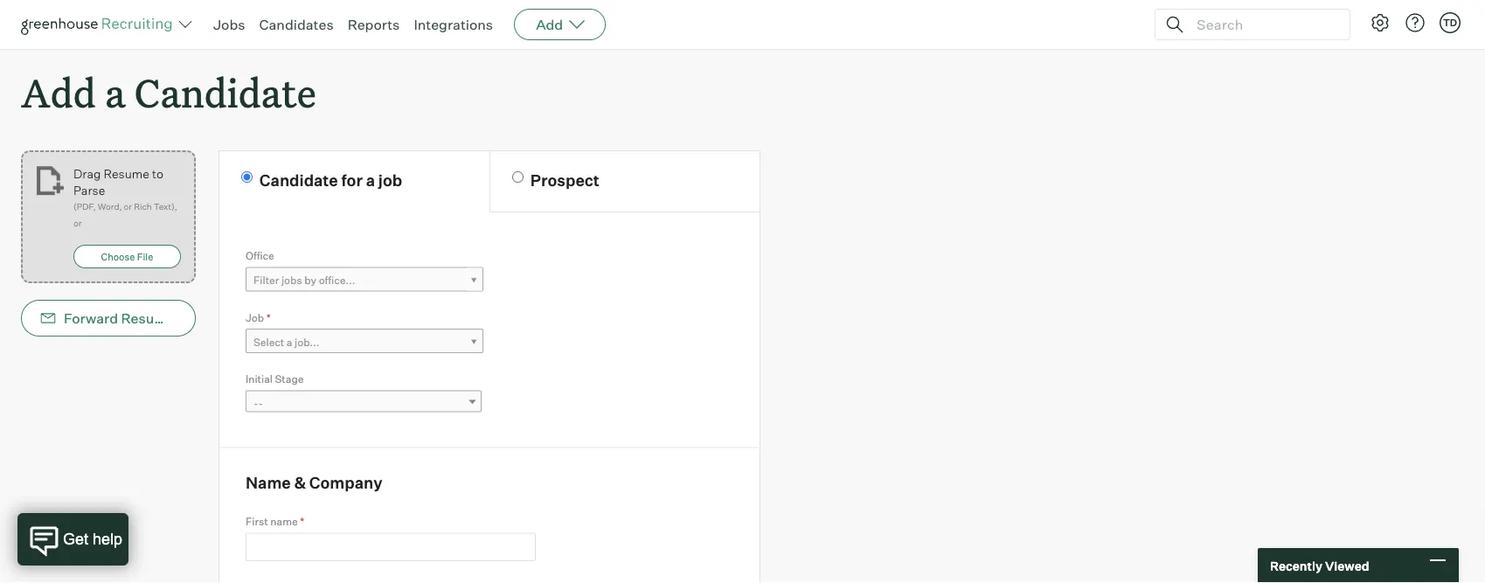 Task type: vqa. For each thing, say whether or not it's contained in the screenshot.
Office
yes



Task type: locate. For each thing, give the bounding box(es) containing it.
email
[[200, 310, 236, 327]]

0 vertical spatial a
[[105, 66, 125, 118]]

-
[[254, 397, 258, 410], [258, 397, 263, 410]]

select
[[254, 335, 284, 349]]

recently viewed
[[1270, 558, 1370, 573]]

by
[[304, 274, 316, 287]]

add
[[536, 16, 563, 33], [21, 66, 96, 118]]

1 horizontal spatial a
[[287, 335, 292, 349]]

choose file
[[101, 251, 153, 262]]

2 vertical spatial a
[[287, 335, 292, 349]]

forward resume via email
[[64, 310, 236, 327]]

or down (pdf,
[[73, 218, 82, 229]]

1 vertical spatial add
[[21, 66, 96, 118]]

a
[[105, 66, 125, 118], [366, 170, 375, 190], [287, 335, 292, 349]]

integrations
[[414, 16, 493, 33]]

0 vertical spatial resume
[[104, 166, 149, 181]]

job...
[[295, 335, 319, 349]]

parse
[[73, 182, 105, 198]]

2 horizontal spatial a
[[366, 170, 375, 190]]

add for add a candidate
[[21, 66, 96, 118]]

(pdf,
[[73, 201, 96, 212]]

forward resume via email button
[[21, 300, 236, 337]]

jobs
[[213, 16, 245, 33]]

reports link
[[348, 16, 400, 33]]

jobs
[[281, 274, 302, 287]]

0 vertical spatial add
[[536, 16, 563, 33]]

a left job...
[[287, 335, 292, 349]]

candidate
[[134, 66, 316, 118], [260, 170, 338, 190]]

1 horizontal spatial add
[[536, 16, 563, 33]]

job
[[378, 170, 402, 190]]

0 vertical spatial or
[[124, 201, 132, 212]]

name & company
[[246, 473, 382, 493]]

candidate right candidate for a job option on the top
[[260, 170, 338, 190]]

add inside popup button
[[536, 16, 563, 33]]

to
[[152, 166, 163, 181]]

resume
[[104, 166, 149, 181], [121, 310, 174, 327]]

office...
[[319, 274, 355, 287]]

filter jobs by office...
[[254, 274, 355, 287]]

1 horizontal spatial or
[[124, 201, 132, 212]]

0 horizontal spatial add
[[21, 66, 96, 118]]

a right for on the left top
[[366, 170, 375, 190]]

1 vertical spatial *
[[300, 515, 304, 528]]

*
[[266, 311, 271, 324], [300, 515, 304, 528]]

candidates
[[259, 16, 334, 33]]

rich
[[134, 201, 152, 212]]

resume inside drag resume to parse (pdf, word, or rich text), or
[[104, 166, 149, 181]]

0 vertical spatial candidate
[[134, 66, 316, 118]]

job *
[[246, 311, 271, 324]]

viewed
[[1325, 558, 1370, 573]]

resume inside button
[[121, 310, 174, 327]]

recently
[[1270, 558, 1323, 573]]

configure image
[[1370, 12, 1391, 33]]

greenhouse recruiting image
[[21, 14, 178, 35]]

choose
[[101, 251, 135, 262]]

--
[[254, 397, 263, 410]]

or
[[124, 201, 132, 212], [73, 218, 82, 229]]

a for job...
[[287, 335, 292, 349]]

initial
[[246, 373, 273, 386]]

integrations link
[[414, 16, 493, 33]]

a inside "link"
[[287, 335, 292, 349]]

prospect
[[531, 170, 600, 190]]

word,
[[98, 201, 122, 212]]

forward
[[64, 310, 118, 327]]

Search text field
[[1192, 12, 1334, 37]]

1 vertical spatial resume
[[121, 310, 174, 327]]

* right job
[[266, 311, 271, 324]]

Prospect radio
[[512, 172, 524, 183]]

first
[[246, 515, 268, 528]]

0 horizontal spatial a
[[105, 66, 125, 118]]

add button
[[514, 9, 606, 40]]

* right name
[[300, 515, 304, 528]]

None text field
[[246, 533, 536, 561]]

1 horizontal spatial *
[[300, 515, 304, 528]]

0 horizontal spatial *
[[266, 311, 271, 324]]

resume left via
[[121, 310, 174, 327]]

candidate down jobs link
[[134, 66, 316, 118]]

reports
[[348, 16, 400, 33]]

a down greenhouse recruiting image
[[105, 66, 125, 118]]

resume left to
[[104, 166, 149, 181]]

or left "rich"
[[124, 201, 132, 212]]

file
[[137, 251, 153, 262]]

1 vertical spatial or
[[73, 218, 82, 229]]

td
[[1443, 17, 1457, 28]]

td button
[[1436, 9, 1464, 37]]



Task type: describe. For each thing, give the bounding box(es) containing it.
initial stage
[[246, 373, 304, 386]]

filter
[[254, 274, 279, 287]]

1 - from the left
[[254, 397, 258, 410]]

name
[[270, 515, 298, 528]]

text),
[[154, 201, 177, 212]]

job
[[246, 311, 264, 324]]

resume for forward
[[121, 310, 174, 327]]

0 horizontal spatial or
[[73, 218, 82, 229]]

td button
[[1440, 12, 1461, 33]]

add for add
[[536, 16, 563, 33]]

1 vertical spatial candidate
[[260, 170, 338, 190]]

stage
[[275, 373, 304, 386]]

company
[[309, 473, 382, 493]]

jobs link
[[213, 16, 245, 33]]

via
[[178, 310, 197, 327]]

resume for drag
[[104, 166, 149, 181]]

name
[[246, 473, 291, 493]]

0 vertical spatial *
[[266, 311, 271, 324]]

select a job... link
[[246, 329, 483, 354]]

filter jobs by office... link
[[246, 267, 483, 293]]

for
[[341, 170, 363, 190]]

add a candidate
[[21, 66, 316, 118]]

candidate for a job
[[260, 170, 402, 190]]

Candidate for a job radio
[[241, 172, 253, 183]]

drag
[[73, 166, 101, 181]]

first name *
[[246, 515, 304, 528]]

candidates link
[[259, 16, 334, 33]]

select a job...
[[254, 335, 319, 349]]

2 - from the left
[[258, 397, 263, 410]]

1 vertical spatial a
[[366, 170, 375, 190]]

office
[[246, 249, 274, 262]]

-- link
[[246, 391, 482, 416]]

&
[[294, 473, 306, 493]]

drag resume to parse (pdf, word, or rich text), or
[[73, 166, 177, 229]]

a for candidate
[[105, 66, 125, 118]]



